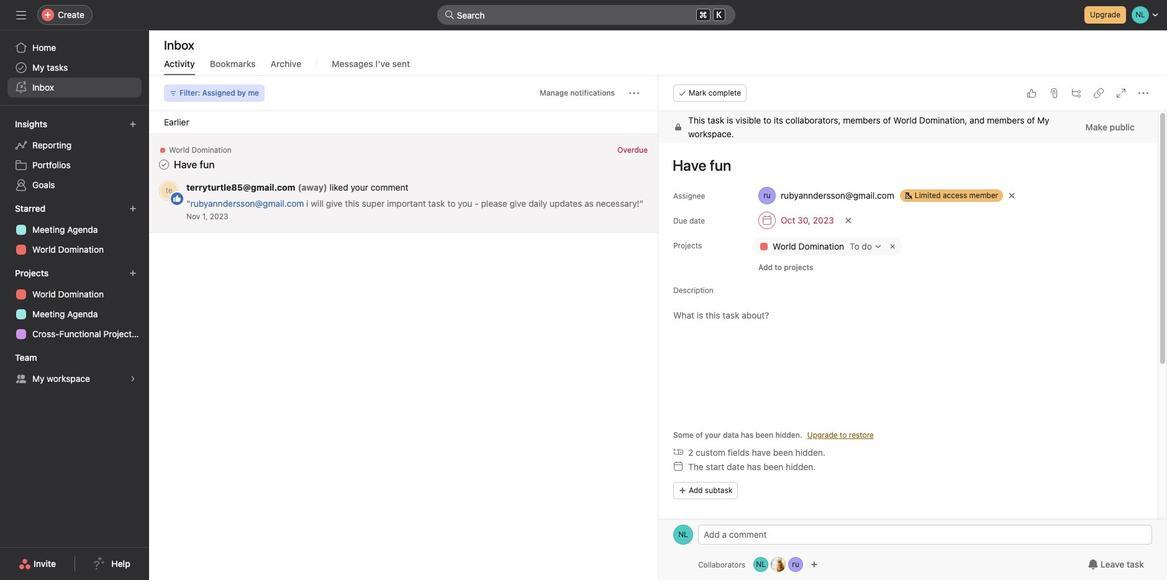 Task type: locate. For each thing, give the bounding box(es) containing it.
1 horizontal spatial add or remove collaborators image
[[789, 557, 804, 572]]

have fun dialog
[[659, 76, 1168, 580]]

attachments: add a file to this task, have fun image
[[1050, 88, 1060, 98]]

0 horizontal spatial add or remove collaborators image
[[754, 557, 769, 572]]

Search tasks, projects, and more text field
[[437, 5, 736, 25]]

insights element
[[0, 113, 149, 198]]

prominent image
[[445, 10, 455, 20]]

main content
[[659, 111, 1158, 580]]

copy task link image
[[1094, 88, 1104, 98]]

None field
[[437, 5, 736, 25]]

2 horizontal spatial add or remove collaborators image
[[811, 561, 819, 569]]

hide sidebar image
[[16, 10, 26, 20]]

starred element
[[0, 198, 149, 262]]

remove image
[[888, 242, 898, 252]]

add or remove collaborators image
[[754, 557, 769, 572], [789, 557, 804, 572], [811, 561, 819, 569]]



Task type: describe. For each thing, give the bounding box(es) containing it.
add to bookmarks image
[[615, 149, 625, 158]]

teams element
[[0, 347, 149, 392]]

full screen image
[[1117, 88, 1127, 98]]

open user profile image
[[674, 525, 694, 545]]

new insights image
[[129, 121, 137, 128]]

Task Name text field
[[665, 151, 1144, 180]]

0 likes. click to like this task image
[[1027, 88, 1037, 98]]

clear due date image
[[845, 217, 852, 224]]

remove assignee image
[[1009, 192, 1016, 199]]

add subtask image
[[1072, 88, 1082, 98]]

projects element
[[0, 262, 149, 347]]

global element
[[0, 30, 149, 105]]

more actions for this task image
[[1139, 88, 1149, 98]]

new project or portfolio image
[[129, 270, 137, 277]]

see details, my workspace image
[[129, 375, 137, 383]]

add or remove collaborators image
[[771, 557, 786, 572]]

archive notifications image
[[635, 149, 644, 158]]

more actions image
[[630, 88, 640, 98]]

add items to starred image
[[129, 205, 137, 213]]

main content inside have fun dialog
[[659, 111, 1158, 580]]



Task type: vqa. For each thing, say whether or not it's contained in the screenshot.
Insights Element
yes



